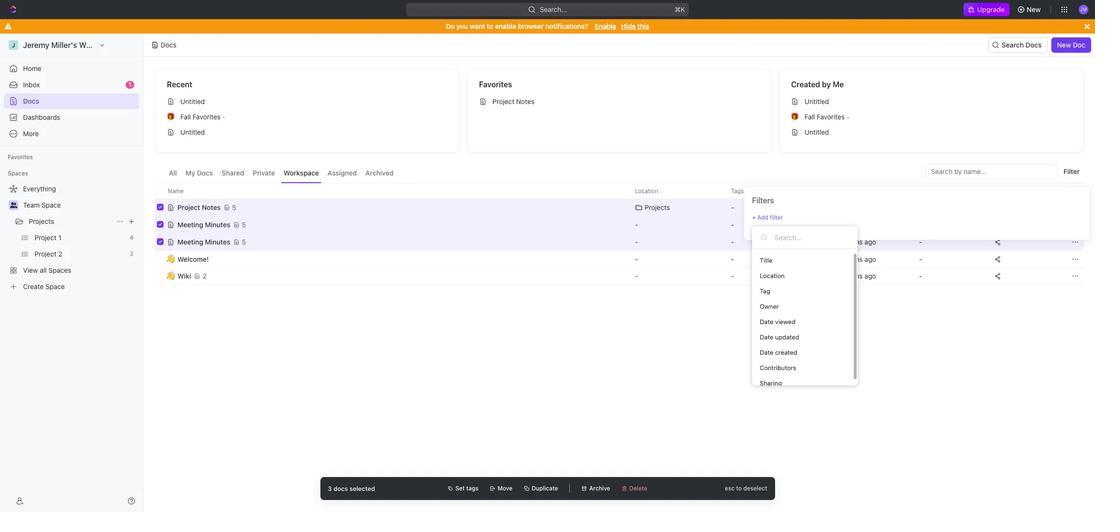 Task type: vqa. For each thing, say whether or not it's contained in the screenshot.
the note Created Key Result
no



Task type: describe. For each thing, give the bounding box(es) containing it.
3
[[328, 485, 332, 493]]

2 2 mins ago from the top
[[843, 238, 877, 246]]

space
[[42, 201, 61, 209]]

add
[[758, 214, 769, 221]]

project notes inside row
[[178, 203, 221, 211]]

team space
[[23, 201, 61, 209]]

projects link
[[29, 214, 112, 229]]

deselect
[[744, 485, 768, 493]]

projects inside tree
[[29, 217, 54, 226]]

welcome! button
[[167, 251, 624, 268]]

browser
[[518, 22, 544, 30]]

3 ago from the top
[[865, 255, 877, 263]]

Search... text field
[[775, 230, 850, 245]]

new for new
[[1028, 5, 1042, 13]]

search...
[[540, 5, 567, 13]]

my docs button
[[183, 164, 216, 183]]

title
[[760, 257, 773, 264]]

4 2 mins ago from the top
[[843, 272, 877, 280]]

1 horizontal spatial location
[[760, 272, 785, 280]]

3 docs selected
[[328, 485, 375, 493]]

project inside table
[[178, 203, 200, 211]]

🎁 for recent
[[167, 113, 175, 120]]

⌘k
[[675, 5, 686, 13]]

do
[[446, 22, 455, 30]]

created
[[776, 349, 798, 356]]

workspace
[[284, 169, 319, 177]]

1 vertical spatial to
[[737, 485, 742, 493]]

inbox
[[23, 81, 40, 89]]

1 minutes from the top
[[205, 221, 231, 229]]

delete
[[630, 485, 648, 493]]

docs
[[334, 485, 348, 493]]

new for new doc
[[1058, 41, 1072, 49]]

search docs
[[1002, 41, 1043, 49]]

workspace button
[[281, 164, 322, 183]]

notifications?
[[546, 22, 589, 30]]

date for date viewed
[[760, 318, 774, 326]]

1 ago from the top
[[865, 221, 877, 229]]

filter
[[1064, 168, 1081, 176]]

archived button
[[363, 164, 396, 183]]

table containing project notes
[[155, 183, 1084, 286]]

esc
[[725, 485, 735, 493]]

filter
[[771, 214, 784, 221]]

• for recent
[[223, 113, 226, 121]]

private
[[253, 169, 275, 177]]

projects inside row
[[645, 203, 671, 211]]

project notes link
[[476, 94, 764, 109]]

viewed
[[776, 318, 796, 326]]

meeting minutes for 4th row from the bottom of the table containing project notes
[[178, 221, 231, 229]]

contributors
[[760, 364, 797, 372]]

delete button
[[618, 483, 652, 495]]

new doc
[[1058, 41, 1086, 49]]

1 meeting from the top
[[178, 221, 203, 229]]

dashboards link
[[4, 110, 139, 125]]

wiki
[[178, 272, 191, 280]]

welcome!
[[178, 255, 209, 263]]

meeting minutes for 3rd row from the bottom
[[178, 238, 231, 246]]

tags
[[732, 187, 744, 195]]

5 for 3rd row from the bottom
[[242, 238, 246, 246]]

0 vertical spatial to
[[487, 22, 494, 30]]

date for date updated
[[760, 333, 774, 341]]

private button
[[251, 164, 278, 183]]

2 ago from the top
[[865, 238, 877, 246]]

you
[[457, 22, 468, 30]]

3 row from the top
[[155, 215, 1084, 235]]

5 for row containing project notes
[[232, 203, 237, 211]]

team space link
[[23, 198, 137, 213]]

me
[[833, 80, 845, 89]]

docs inside button
[[1026, 41, 1043, 49]]

selected
[[350, 485, 375, 493]]

tag
[[760, 287, 771, 295]]

filter button
[[1061, 164, 1084, 180]]

assigned button
[[325, 164, 360, 183]]

favorites button
[[4, 152, 37, 163]]

hide
[[622, 22, 636, 30]]

1 2 mins ago from the top
[[843, 221, 877, 229]]

mins for 4th row from the bottom of the table containing project notes
[[849, 221, 863, 229]]

docs up recent at top
[[161, 41, 177, 49]]

4 ago from the top
[[865, 272, 877, 280]]

fall for recent
[[181, 113, 191, 121]]

• for created by me
[[847, 113, 850, 121]]



Task type: locate. For each thing, give the bounding box(es) containing it.
by
[[823, 80, 832, 89]]

1 horizontal spatial new
[[1058, 41, 1072, 49]]

docs
[[161, 41, 177, 49], [1026, 41, 1043, 49], [23, 97, 39, 105], [197, 169, 213, 177]]

new left doc
[[1058, 41, 1072, 49]]

date created
[[760, 349, 798, 356]]

Search by name... text field
[[932, 165, 1053, 179]]

new inside new button
[[1028, 5, 1042, 13]]

1 horizontal spatial notes
[[517, 97, 535, 106]]

name
[[168, 187, 184, 195]]

tree containing team space
[[4, 181, 139, 295]]

1 mins from the top
[[849, 221, 863, 229]]

new button
[[1014, 2, 1047, 17]]

4 row from the top
[[155, 233, 1084, 252]]

tree
[[4, 181, 139, 295]]

1 • from the left
[[223, 113, 226, 121]]

1 fall favorites • from the left
[[181, 113, 226, 121]]

row containing wiki
[[155, 267, 1084, 286]]

0 horizontal spatial fall
[[181, 113, 191, 121]]

5 row from the top
[[155, 251, 1084, 268]]

0 horizontal spatial fall favorites •
[[181, 113, 226, 121]]

3 mins from the top
[[849, 255, 863, 263]]

0 horizontal spatial 🎁
[[167, 113, 175, 120]]

🎁 down recent at top
[[167, 113, 175, 120]]

1 horizontal spatial project
[[493, 97, 515, 106]]

2 for 3rd row from the bottom
[[843, 238, 847, 246]]

0 vertical spatial location
[[636, 187, 659, 195]]

upgrade
[[978, 5, 1006, 13]]

table
[[155, 183, 1084, 286]]

doc
[[1074, 41, 1086, 49]]

my docs
[[186, 169, 213, 177]]

search docs button
[[989, 37, 1048, 53]]

do you want to enable browser notifications? enable hide this
[[446, 22, 650, 30]]

2 meeting minutes from the top
[[178, 238, 231, 246]]

date updated
[[760, 333, 800, 341]]

1 horizontal spatial to
[[737, 485, 742, 493]]

filter button
[[1061, 164, 1084, 180]]

date up contributors
[[760, 349, 774, 356]]

favorites inside the favorites button
[[8, 154, 33, 161]]

enable
[[595, 22, 617, 30]]

search
[[1002, 41, 1025, 49]]

0 horizontal spatial project notes
[[178, 203, 221, 211]]

0 horizontal spatial project
[[178, 203, 200, 211]]

1 🎁 from the left
[[167, 113, 175, 120]]

0 vertical spatial minutes
[[205, 221, 231, 229]]

mins for 3rd row from the bottom
[[849, 238, 863, 246]]

0 horizontal spatial projects
[[29, 217, 54, 226]]

meeting minutes
[[178, 221, 231, 229], [178, 238, 231, 246]]

1 fall from the left
[[181, 113, 191, 121]]

1 vertical spatial minutes
[[205, 238, 231, 246]]

tab list containing all
[[167, 164, 396, 183]]

untitled
[[181, 97, 205, 106], [805, 97, 830, 106], [181, 128, 205, 136], [805, 128, 830, 136]]

row containing welcome!
[[155, 251, 1084, 268]]

0 horizontal spatial •
[[223, 113, 226, 121]]

shared button
[[219, 164, 247, 183]]

1 horizontal spatial fall favorites •
[[805, 113, 850, 121]]

row containing name
[[155, 183, 1084, 199]]

-
[[732, 203, 735, 211], [636, 221, 639, 229], [732, 221, 735, 229], [636, 238, 639, 246], [732, 238, 735, 246], [920, 238, 923, 246], [636, 255, 639, 263], [732, 255, 735, 263], [920, 255, 923, 263], [636, 272, 639, 280], [732, 272, 735, 280], [920, 272, 923, 280]]

date viewed
[[760, 318, 796, 326]]

my
[[186, 169, 195, 177]]

0 vertical spatial meeting
[[178, 221, 203, 229]]

1 row from the top
[[155, 183, 1084, 199]]

recent
[[167, 80, 192, 89]]

1 column header from the left
[[155, 183, 166, 199]]

updated
[[776, 333, 800, 341]]

1 horizontal spatial column header
[[914, 183, 991, 199]]

to right esc
[[737, 485, 742, 493]]

fall favorites • for created by me
[[805, 113, 850, 121]]

sidebar navigation
[[0, 34, 144, 513]]

docs inside button
[[197, 169, 213, 177]]

owner
[[760, 303, 779, 310]]

0 horizontal spatial new
[[1028, 5, 1042, 13]]

2 for row containing wiki
[[843, 272, 847, 280]]

1 vertical spatial meeting
[[178, 238, 203, 246]]

dashboards
[[23, 113, 60, 121]]

location inside row
[[636, 187, 659, 195]]

minutes
[[205, 221, 231, 229], [205, 238, 231, 246]]

2 • from the left
[[847, 113, 850, 121]]

•
[[223, 113, 226, 121], [847, 113, 850, 121]]

2 vertical spatial 5
[[242, 238, 246, 246]]

2 meeting from the top
[[178, 238, 203, 246]]

1
[[129, 81, 132, 88]]

new up search docs
[[1028, 5, 1042, 13]]

esc to deselect
[[725, 485, 768, 493]]

row
[[155, 183, 1084, 199], [155, 198, 1084, 217], [155, 215, 1084, 235], [155, 233, 1084, 252], [155, 251, 1084, 268], [155, 267, 1084, 286]]

date down owner
[[760, 318, 774, 326]]

5 for 4th row from the bottom of the table containing project notes
[[242, 221, 246, 229]]

0 vertical spatial meeting minutes
[[178, 221, 231, 229]]

5
[[232, 203, 237, 211], [242, 221, 246, 229], [242, 238, 246, 246]]

1 vertical spatial new
[[1058, 41, 1072, 49]]

docs right my
[[197, 169, 213, 177]]

0 vertical spatial new
[[1028, 5, 1042, 13]]

date
[[760, 318, 774, 326], [760, 333, 774, 341], [760, 349, 774, 356]]

duplicate
[[532, 485, 559, 493]]

1 vertical spatial date
[[760, 333, 774, 341]]

1 meeting minutes from the top
[[178, 221, 231, 229]]

3 date from the top
[[760, 349, 774, 356]]

upgrade link
[[965, 3, 1010, 16]]

docs inside sidebar navigation
[[23, 97, 39, 105]]

2 for 4th row from the bottom of the table containing project notes
[[843, 221, 847, 229]]

2 minutes from the top
[[205, 238, 231, 246]]

archive button
[[578, 483, 615, 495]]

sharing
[[760, 379, 783, 387]]

shared
[[222, 169, 244, 177]]

2 fall from the left
[[805, 113, 816, 121]]

docs right search
[[1026, 41, 1043, 49]]

2 date from the top
[[760, 333, 774, 341]]

to right the want at the left of the page
[[487, 22, 494, 30]]

docs link
[[4, 94, 139, 109]]

team
[[23, 201, 40, 209]]

3 2 mins ago from the top
[[843, 255, 877, 263]]

fall down 'created' on the right
[[805, 113, 816, 121]]

mins for row containing welcome!
[[849, 255, 863, 263]]

new
[[1028, 5, 1042, 13], [1058, 41, 1072, 49]]

created by me
[[792, 80, 845, 89]]

0 vertical spatial projects
[[645, 203, 671, 211]]

6 row from the top
[[155, 267, 1084, 286]]

mins for row containing wiki
[[849, 272, 863, 280]]

column header
[[155, 183, 166, 199], [914, 183, 991, 199]]

1 vertical spatial project
[[178, 203, 200, 211]]

0 horizontal spatial location
[[636, 187, 659, 195]]

notes inside table
[[202, 203, 221, 211]]

spaces
[[8, 170, 28, 177]]

0 horizontal spatial to
[[487, 22, 494, 30]]

new doc button
[[1052, 37, 1092, 53]]

2 vertical spatial date
[[760, 349, 774, 356]]

date down date viewed
[[760, 333, 774, 341]]

1 horizontal spatial 🎁
[[792, 113, 799, 120]]

mins
[[849, 221, 863, 229], [849, 238, 863, 246], [849, 255, 863, 263], [849, 272, 863, 280]]

docs down inbox
[[23, 97, 39, 105]]

🎁 down 'created' on the right
[[792, 113, 799, 120]]

1 vertical spatial meeting minutes
[[178, 238, 231, 246]]

1 horizontal spatial projects
[[645, 203, 671, 211]]

0 vertical spatial project notes
[[493, 97, 535, 106]]

home
[[23, 64, 41, 72]]

location
[[636, 187, 659, 195], [760, 272, 785, 280]]

fall for created by me
[[805, 113, 816, 121]]

new inside button
[[1058, 41, 1072, 49]]

1 vertical spatial projects
[[29, 217, 54, 226]]

fall favorites • for recent
[[181, 113, 226, 121]]

cell
[[155, 199, 166, 216], [837, 199, 914, 216], [914, 199, 991, 216], [991, 199, 1068, 216], [1068, 199, 1084, 216], [155, 216, 166, 233], [914, 216, 991, 233], [991, 216, 1068, 233], [1068, 216, 1084, 233], [155, 233, 166, 251], [155, 251, 166, 268], [155, 268, 166, 285]]

duplicate button
[[521, 483, 562, 495]]

2 fall favorites • from the left
[[805, 113, 850, 121]]

1 vertical spatial location
[[760, 272, 785, 280]]

1 date from the top
[[760, 318, 774, 326]]

user group image
[[10, 203, 17, 208]]

1 vertical spatial notes
[[202, 203, 221, 211]]

all button
[[167, 164, 179, 183]]

0 vertical spatial notes
[[517, 97, 535, 106]]

2 column header from the left
[[914, 183, 991, 199]]

to
[[487, 22, 494, 30], [737, 485, 742, 493]]

fall favorites •
[[181, 113, 226, 121], [805, 113, 850, 121]]

all
[[169, 169, 177, 177]]

column header down search by name... text box
[[914, 183, 991, 199]]

0 horizontal spatial notes
[[202, 203, 221, 211]]

1 horizontal spatial project notes
[[493, 97, 535, 106]]

created
[[792, 80, 821, 89]]

1 horizontal spatial fall
[[805, 113, 816, 121]]

1 vertical spatial project notes
[[178, 203, 221, 211]]

🎁 for created by me
[[792, 113, 799, 120]]

1 horizontal spatial •
[[847, 113, 850, 121]]

2 row from the top
[[155, 198, 1084, 217]]

1 vertical spatial 5
[[242, 221, 246, 229]]

notes
[[517, 97, 535, 106], [202, 203, 221, 211]]

assigned
[[328, 169, 357, 177]]

2 🎁 from the left
[[792, 113, 799, 120]]

this
[[638, 22, 650, 30]]

row containing project notes
[[155, 198, 1084, 217]]

meeting
[[178, 221, 203, 229], [178, 238, 203, 246]]

fall favorites • down recent at top
[[181, 113, 226, 121]]

archived
[[366, 169, 394, 177]]

0 vertical spatial date
[[760, 318, 774, 326]]

4 mins from the top
[[849, 272, 863, 280]]

home link
[[4, 61, 139, 76]]

date for date created
[[760, 349, 774, 356]]

enable
[[495, 22, 517, 30]]

column header left name
[[155, 183, 166, 199]]

0 horizontal spatial column header
[[155, 183, 166, 199]]

2
[[843, 221, 847, 229], [843, 238, 847, 246], [843, 255, 847, 263], [203, 272, 207, 280], [843, 272, 847, 280]]

archive
[[590, 485, 611, 493]]

want
[[470, 22, 485, 30]]

fall down recent at top
[[181, 113, 191, 121]]

2 mins from the top
[[849, 238, 863, 246]]

ago
[[865, 221, 877, 229], [865, 238, 877, 246], [865, 255, 877, 263], [865, 272, 877, 280]]

0 vertical spatial 5
[[232, 203, 237, 211]]

2 for row containing welcome!
[[843, 255, 847, 263]]

+ add filter
[[753, 214, 784, 221]]

untitled link
[[163, 94, 452, 109], [788, 94, 1076, 109], [163, 125, 452, 140], [788, 125, 1076, 140]]

+
[[753, 214, 756, 221]]

0 vertical spatial project
[[493, 97, 515, 106]]

fall
[[181, 113, 191, 121], [805, 113, 816, 121]]

tab list
[[167, 164, 396, 183]]

tree inside sidebar navigation
[[4, 181, 139, 295]]

fall favorites • down by
[[805, 113, 850, 121]]



